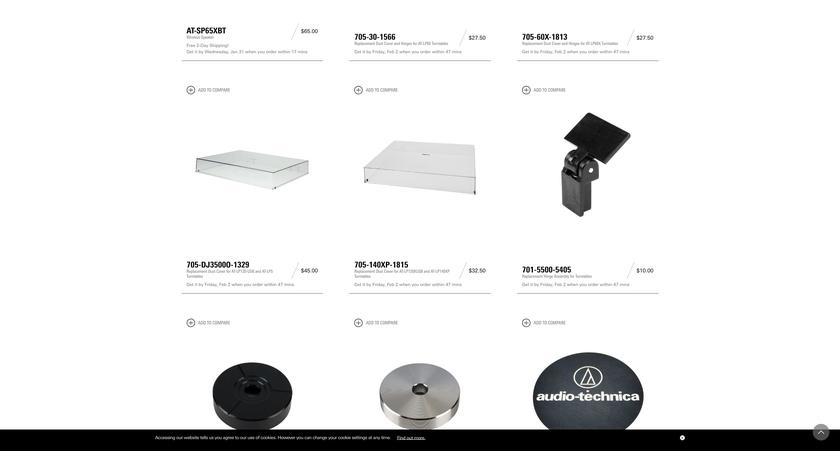 Task type: describe. For each thing, give the bounding box(es) containing it.
compare for 705 dj3500o 1329 image
[[213, 87, 230, 93]]

speaker
[[201, 35, 214, 40]]

add for 705 dj3500o 1329 image
[[198, 87, 206, 93]]

$32.50
[[469, 268, 486, 274]]

cover for 1566
[[384, 41, 393, 46]]

you right us
[[215, 436, 222, 441]]

for inside 705-60x-1813 replacement dust cover and hinges for at-lp60x turntables
[[581, 41, 585, 46]]

when down 705-30-1566 replacement dust cover and hinges for at-lp60 turntables
[[399, 49, 411, 54]]

cross image
[[681, 437, 684, 440]]

divider line image for 705-140xp-1815
[[457, 263, 469, 279]]

replacement for dj3500o-
[[187, 269, 207, 274]]

you left can
[[296, 436, 303, 441]]

you down lp120xusb
[[412, 283, 419, 288]]

compare for 701 5500 5405 image
[[548, 87, 566, 93]]

add for 705 140xp 1815 image
[[366, 87, 374, 93]]

at
[[368, 436, 372, 441]]

find out more. link
[[392, 433, 431, 443]]

settings
[[352, 436, 367, 441]]

accessing
[[155, 436, 175, 441]]

divider line image for 705-30-1566
[[457, 30, 469, 46]]

705- for 60x-
[[522, 32, 537, 42]]

friday, for 705-140xp-1815
[[373, 283, 386, 288]]

add to compare for 701 5500 5405 image
[[534, 87, 566, 93]]

add for the 200 dj3000 211 image
[[366, 321, 374, 326]]

replacement for 30-
[[355, 41, 375, 46]]

website
[[184, 436, 199, 441]]

feb for 705-140xp-1815
[[387, 283, 394, 288]]

by down 140xp-
[[367, 283, 371, 288]]

feb down 1566
[[387, 49, 394, 54]]

compare for 612 u3560a 052 image
[[548, 321, 566, 326]]

47 for 705-140xp-1815
[[446, 283, 451, 288]]

friday, for 705-dj3500o-1329
[[205, 283, 218, 288]]

2 down "705-140xp-1815 replacement dust cover for at-lp120xusb and at-lp140xp turntables"
[[396, 283, 398, 288]]

for for 701-5500-5405
[[570, 274, 575, 279]]

out
[[407, 436, 413, 441]]

add to compare for 705 140xp 1815 image
[[366, 87, 398, 93]]

find
[[397, 436, 406, 441]]

2 inside free 2 -day shipping! get it by wednesday, jan 31 when you order within 17 mins
[[197, 43, 199, 48]]

lp140xp
[[436, 269, 450, 274]]

time.
[[381, 436, 391, 441]]

612 u3560a 052 image
[[522, 333, 654, 452]]

divider line image for 701-5500-5405
[[625, 263, 637, 279]]

and inside 705-60x-1813 replacement dust cover and hinges for at-lp60x turntables
[[562, 41, 568, 46]]

at- inside at-sp65xbt wireless speaker
[[187, 26, 197, 35]]

add to compare for "100 h200 016" image
[[198, 321, 230, 326]]

when down "705-140xp-1815 replacement dust cover for at-lp120xusb and at-lp140xp turntables"
[[399, 283, 411, 288]]

when down lp120-
[[232, 283, 243, 288]]

at-sp65xbt wireless speaker
[[187, 26, 226, 40]]

get it by friday, feb 2 when you order within 47 mins for 705-dj3500o-1329
[[187, 283, 294, 288]]

to for 612 u3560a 052 image
[[543, 321, 547, 326]]

at- inside 705-60x-1813 replacement dust cover and hinges for at-lp60x turntables
[[586, 41, 591, 46]]

add to compare for the 200 dj3000 211 image
[[366, 321, 398, 326]]

assembly
[[554, 274, 569, 279]]

add for 701 5500 5405 image
[[534, 87, 542, 93]]

by down the 701-
[[534, 283, 539, 288]]

usb
[[248, 269, 254, 274]]

2 down the 705-dj3500o-1329 replacement dust cover for at-lp120-usb and at-lp5 turntables
[[228, 283, 230, 288]]

to for 705 140xp 1815 image
[[375, 87, 379, 93]]

705-30-1566 replacement dust cover and hinges for at-lp60 turntables
[[355, 32, 448, 46]]

cookies.
[[261, 436, 277, 441]]

agree
[[223, 436, 234, 441]]

dust for dj3500o-
[[208, 269, 216, 274]]

add to compare button for 612 u3560a 052 image
[[522, 319, 566, 327]]

hinges for 1566
[[401, 41, 412, 46]]

lp60
[[423, 41, 431, 46]]

add to compare button for 705 dj3500o 1329 image
[[187, 86, 230, 94]]

705- for 30-
[[355, 32, 369, 42]]

dust for 30-
[[376, 41, 383, 46]]

you down 701-5500-5405 replacement hinge assembly for turntables
[[580, 283, 587, 288]]

17
[[292, 49, 297, 54]]

1566
[[380, 32, 396, 42]]

add to compare button for "100 h200 016" image
[[187, 319, 230, 327]]

cover for 1815
[[384, 269, 393, 274]]

you down 705-60x-1813 replacement dust cover and hinges for at-lp60x turntables
[[580, 49, 587, 54]]

divider line image for 705-dj3500o-1329
[[290, 263, 301, 279]]

2 down 705-60x-1813 replacement dust cover and hinges for at-lp60x turntables
[[564, 49, 566, 54]]

lp120-
[[237, 269, 248, 274]]

add to compare button for 701 5500 5405 image
[[522, 86, 566, 94]]

feb for 705-dj3500o-1329
[[219, 283, 227, 288]]

compare for "100 h200 016" image
[[213, 321, 230, 326]]

friday, down 30-
[[373, 49, 386, 54]]

$65.00
[[301, 28, 318, 35]]

cover for 1813
[[552, 41, 561, 46]]

us
[[209, 436, 214, 441]]

for for 705-dj3500o-1329
[[226, 269, 231, 274]]

add for "100 h200 016" image
[[198, 321, 206, 326]]

day
[[201, 43, 208, 48]]

add to compare button for the 200 dj3000 211 image
[[355, 319, 398, 327]]

jan
[[231, 49, 238, 54]]

705-140xp-1815 replacement dust cover for at-lp120xusb and at-lp140xp turntables
[[355, 260, 450, 279]]

mins inside free 2 -day shipping! get it by wednesday, jan 31 when you order within 17 mins
[[298, 49, 308, 54]]

hinge
[[544, 274, 553, 279]]

add to compare button for 705 140xp 1815 image
[[355, 86, 398, 94]]

of
[[256, 436, 260, 441]]

to for the 200 dj3000 211 image
[[375, 321, 379, 326]]

2 down assembly
[[564, 283, 566, 288]]

turntables inside 705-30-1566 replacement dust cover and hinges for at-lp60 turntables
[[432, 41, 448, 46]]

by inside free 2 -day shipping! get it by wednesday, jan 31 when you order within 17 mins
[[199, 49, 204, 54]]

$10.00
[[637, 268, 654, 274]]

you down usb
[[244, 283, 251, 288]]

turntables inside 701-5500-5405 replacement hinge assembly for turntables
[[576, 274, 592, 279]]

dust for 140xp-
[[376, 269, 383, 274]]

feb down 1813
[[555, 49, 562, 54]]

change
[[313, 436, 327, 441]]



Task type: vqa. For each thing, say whether or not it's contained in the screenshot.
705-DJ3500O-1329 Get it by Friday, Feb 2 when you order within 47 mins
yes



Task type: locate. For each thing, give the bounding box(es) containing it.
when down 705-60x-1813 replacement dust cover and hinges for at-lp60x turntables
[[567, 49, 578, 54]]

47 for 705-dj3500o-1329
[[278, 283, 283, 288]]

compare for the 200 dj3000 211 image
[[380, 321, 398, 326]]

add to compare for 612 u3560a 052 image
[[534, 321, 566, 326]]

within inside free 2 -day shipping! get it by wednesday, jan 31 when you order within 17 mins
[[278, 49, 290, 54]]

sp65xbt
[[197, 26, 226, 35]]

hinges
[[401, 41, 412, 46], [569, 41, 580, 46]]

hinges inside 705-30-1566 replacement dust cover and hinges for at-lp60 turntables
[[401, 41, 412, 46]]

and inside the 705-dj3500o-1329 replacement dust cover for at-lp120-usb and at-lp5 turntables
[[255, 269, 261, 274]]

friday,
[[373, 49, 386, 54], [540, 49, 554, 54], [205, 283, 218, 288], [373, 283, 386, 288], [540, 283, 554, 288]]

for inside 701-5500-5405 replacement hinge assembly for turntables
[[570, 274, 575, 279]]

cover inside "705-140xp-1815 replacement dust cover for at-lp120xusb and at-lp140xp turntables"
[[384, 269, 393, 274]]

701 5500 5405 image
[[522, 100, 654, 231]]

your
[[328, 436, 337, 441]]

accessing our website tells us you agree to our use of cookies. however you can change your cookie settings at any time.
[[155, 436, 392, 441]]

705 140xp 1815 image
[[355, 100, 486, 231]]

feb down "705-140xp-1815 replacement dust cover for at-lp120xusb and at-lp140xp turntables"
[[387, 283, 394, 288]]

get it by friday, feb 2 when you order within 47 mins down assembly
[[522, 283, 630, 288]]

by down -
[[199, 49, 204, 54]]

find out more.
[[397, 436, 426, 441]]

705- inside 705-30-1566 replacement dust cover and hinges for at-lp60 turntables
[[355, 32, 369, 42]]

60x-
[[537, 32, 552, 42]]

when
[[245, 49, 256, 54], [399, 49, 411, 54], [567, 49, 578, 54], [232, 283, 243, 288], [399, 283, 411, 288], [567, 283, 578, 288]]

1 horizontal spatial our
[[240, 436, 247, 441]]

701-5500-5405 replacement hinge assembly for turntables
[[522, 265, 592, 279]]

you
[[258, 49, 265, 54], [412, 49, 419, 54], [580, 49, 587, 54], [244, 283, 251, 288], [412, 283, 419, 288], [580, 283, 587, 288], [215, 436, 222, 441], [296, 436, 303, 441]]

order inside free 2 -day shipping! get it by wednesday, jan 31 when you order within 17 mins
[[266, 49, 277, 54]]

to for 705 dj3500o 1329 image
[[207, 87, 212, 93]]

you down 705-30-1566 replacement dust cover and hinges for at-lp60 turntables
[[412, 49, 419, 54]]

can
[[305, 436, 312, 441]]

2 down 705-30-1566 replacement dust cover and hinges for at-lp60 turntables
[[396, 49, 398, 54]]

for right 140xp-
[[394, 269, 399, 274]]

divider line image
[[290, 23, 301, 40], [457, 30, 469, 46], [625, 30, 637, 46], [290, 263, 301, 279], [457, 263, 469, 279], [625, 263, 637, 279]]

when down assembly
[[567, 283, 578, 288]]

and right 60x-
[[562, 41, 568, 46]]

1813
[[552, 32, 568, 42]]

replacement inside the 705-dj3500o-1329 replacement dust cover for at-lp120-usb and at-lp5 turntables
[[187, 269, 207, 274]]

divider line image for 705-60x-1813
[[625, 30, 637, 46]]

lp5
[[267, 269, 273, 274]]

lp60x
[[591, 41, 601, 46]]

$27.50
[[469, 35, 486, 41], [637, 35, 654, 41]]

for left the lp60x
[[581, 41, 585, 46]]

turntables right 5405
[[576, 274, 592, 279]]

for left lp60
[[413, 41, 417, 46]]

for right assembly
[[570, 274, 575, 279]]

get it by friday, feb 2 when you order within 47 mins for 701-5500-5405
[[522, 283, 630, 288]]

2 our from the left
[[240, 436, 247, 441]]

hinges right 1566
[[401, 41, 412, 46]]

dust inside "705-140xp-1815 replacement dust cover for at-lp120xusb and at-lp140xp turntables"
[[376, 269, 383, 274]]

get it by friday, feb 2 when you order within 47 mins down 705-30-1566 replacement dust cover and hinges for at-lp60 turntables
[[355, 49, 462, 54]]

1 our from the left
[[176, 436, 183, 441]]

30-
[[369, 32, 380, 42]]

wireless
[[187, 35, 200, 40]]

replacement inside 705-60x-1813 replacement dust cover and hinges for at-lp60x turntables
[[522, 41, 543, 46]]

dust for 60x-
[[544, 41, 551, 46]]

however
[[278, 436, 295, 441]]

47
[[446, 49, 451, 54], [614, 49, 619, 54], [278, 283, 283, 288], [446, 283, 451, 288], [614, 283, 619, 288]]

you right 31
[[258, 49, 265, 54]]

and right lp120xusb
[[424, 269, 430, 274]]

and right usb
[[255, 269, 261, 274]]

-
[[199, 43, 201, 48]]

by down 30-
[[367, 49, 371, 54]]

hinges inside 705-60x-1813 replacement dust cover and hinges for at-lp60x turntables
[[569, 41, 580, 46]]

by
[[199, 49, 204, 54], [367, 49, 371, 54], [534, 49, 539, 54], [199, 283, 204, 288], [367, 283, 371, 288], [534, 283, 539, 288]]

cover right 60x-
[[552, 41, 561, 46]]

by down 60x-
[[534, 49, 539, 54]]

cover inside 705-60x-1813 replacement dust cover and hinges for at-lp60x turntables
[[552, 41, 561, 46]]

replacement for 5500-
[[522, 274, 543, 279]]

and right 30-
[[394, 41, 400, 46]]

5500-
[[537, 265, 556, 275]]

705 dj3500o 1329 image
[[187, 100, 318, 231]]

705- inside the 705-dj3500o-1329 replacement dust cover for at-lp120-usb and at-lp5 turntables
[[187, 260, 201, 270]]

dj3500o-
[[201, 260, 233, 270]]

get it by friday, feb 2 when you order within 47 mins
[[355, 49, 462, 54], [522, 49, 630, 54], [187, 283, 294, 288], [355, 283, 462, 288], [522, 283, 630, 288]]

turntables down dj3500o-
[[187, 274, 203, 279]]

0 horizontal spatial $27.50
[[469, 35, 486, 41]]

arrow up image
[[819, 430, 825, 436]]

2 $27.50 from the left
[[637, 35, 654, 41]]

turntables inside "705-140xp-1815 replacement dust cover for at-lp120xusb and at-lp140xp turntables"
[[355, 274, 371, 279]]

our left use
[[240, 436, 247, 441]]

1 hinges from the left
[[401, 41, 412, 46]]

705- inside "705-140xp-1815 replacement dust cover for at-lp120xusb and at-lp140xp turntables"
[[355, 260, 369, 270]]

our left website
[[176, 436, 183, 441]]

when right 31
[[245, 49, 256, 54]]

1815
[[393, 260, 409, 270]]

cookie
[[338, 436, 351, 441]]

705- for dj3500o-
[[187, 260, 201, 270]]

cover for 1329
[[217, 269, 225, 274]]

and inside 705-30-1566 replacement dust cover and hinges for at-lp60 turntables
[[394, 41, 400, 46]]

compare
[[213, 87, 230, 93], [380, 87, 398, 93], [548, 87, 566, 93], [213, 321, 230, 326], [380, 321, 398, 326], [548, 321, 566, 326]]

compare for 705 140xp 1815 image
[[380, 87, 398, 93]]

at- inside 705-30-1566 replacement dust cover and hinges for at-lp60 turntables
[[418, 41, 423, 46]]

turntables inside 705-60x-1813 replacement dust cover and hinges for at-lp60x turntables
[[602, 41, 618, 46]]

1 horizontal spatial hinges
[[569, 41, 580, 46]]

friday, down the hinge
[[540, 283, 554, 288]]

140xp-
[[369, 260, 393, 270]]

705- for 140xp-
[[355, 260, 369, 270]]

add
[[198, 87, 206, 93], [366, 87, 374, 93], [534, 87, 542, 93], [198, 321, 206, 326], [366, 321, 374, 326], [534, 321, 542, 326]]

47 for 701-5500-5405
[[614, 283, 619, 288]]

replacement
[[355, 41, 375, 46], [522, 41, 543, 46], [187, 269, 207, 274], [355, 269, 375, 274], [522, 274, 543, 279]]

2 left the "day"
[[197, 43, 199, 48]]

friday, down dj3500o-
[[205, 283, 218, 288]]

2 hinges from the left
[[569, 41, 580, 46]]

use
[[248, 436, 255, 441]]

replacement inside 701-5500-5405 replacement hinge assembly for turntables
[[522, 274, 543, 279]]

lp120xusb
[[404, 269, 423, 274]]

1 horizontal spatial $27.50
[[637, 35, 654, 41]]

$27.50 for 705-30-1566
[[469, 35, 486, 41]]

1 $27.50 from the left
[[469, 35, 486, 41]]

get
[[187, 49, 194, 54], [355, 49, 362, 54], [522, 49, 529, 54], [187, 283, 194, 288], [355, 283, 362, 288], [522, 283, 529, 288]]

replacement for 140xp-
[[355, 269, 375, 274]]

$27.50 for 705-60x-1813
[[637, 35, 654, 41]]

you inside free 2 -day shipping! get it by wednesday, jan 31 when you order within 17 mins
[[258, 49, 265, 54]]

0 horizontal spatial hinges
[[401, 41, 412, 46]]

dust inside 705-30-1566 replacement dust cover and hinges for at-lp60 turntables
[[376, 41, 383, 46]]

more.
[[414, 436, 426, 441]]

1329
[[233, 260, 249, 270]]

get it by friday, feb 2 when you order within 47 mins for 705-140xp-1815
[[355, 283, 462, 288]]

feb for 701-5500-5405
[[555, 283, 562, 288]]

by down dj3500o-
[[199, 283, 204, 288]]

hinges for 1813
[[569, 41, 580, 46]]

705-60x-1813 replacement dust cover and hinges for at-lp60x turntables
[[522, 32, 618, 46]]

to for "100 h200 016" image
[[207, 321, 212, 326]]

mins
[[298, 49, 308, 54], [452, 49, 462, 54], [620, 49, 630, 54], [284, 283, 294, 288], [452, 283, 462, 288], [620, 283, 630, 288]]

wednesday,
[[205, 49, 229, 54]]

get it by friday, feb 2 when you order within 47 mins down lp120-
[[187, 283, 294, 288]]

dust
[[376, 41, 383, 46], [544, 41, 551, 46], [208, 269, 216, 274], [376, 269, 383, 274]]

friday, down 60x-
[[540, 49, 554, 54]]

any
[[373, 436, 380, 441]]

for left lp120-
[[226, 269, 231, 274]]

order
[[266, 49, 277, 54], [420, 49, 431, 54], [588, 49, 599, 54], [253, 283, 263, 288], [420, 283, 431, 288], [588, 283, 599, 288]]

divider line image for at-sp65xbt
[[290, 23, 301, 40]]

cover inside the 705-dj3500o-1329 replacement dust cover for at-lp120-usb and at-lp5 turntables
[[217, 269, 225, 274]]

tells
[[200, 436, 208, 441]]

feb down the 705-dj3500o-1329 replacement dust cover for at-lp120-usb and at-lp5 turntables
[[219, 283, 227, 288]]

cover left lp120xusb
[[384, 269, 393, 274]]

friday, down 140xp-
[[373, 283, 386, 288]]

turntables right lp60
[[432, 41, 448, 46]]

for inside 705-30-1566 replacement dust cover and hinges for at-lp60 turntables
[[413, 41, 417, 46]]

turntables right the lp60x
[[602, 41, 618, 46]]

705-
[[355, 32, 369, 42], [522, 32, 537, 42], [187, 260, 201, 270], [355, 260, 369, 270]]

replacement inside "705-140xp-1815 replacement dust cover for at-lp120xusb and at-lp140xp turntables"
[[355, 269, 375, 274]]

100 h200 016 image
[[187, 333, 318, 452]]

friday, for 701-5500-5405
[[540, 283, 554, 288]]

and inside "705-140xp-1815 replacement dust cover for at-lp120xusb and at-lp140xp turntables"
[[424, 269, 430, 274]]

our
[[176, 436, 183, 441], [240, 436, 247, 441]]

for for 705-140xp-1815
[[394, 269, 399, 274]]

dust inside 705-60x-1813 replacement dust cover and hinges for at-lp60x turntables
[[544, 41, 551, 46]]

to
[[207, 87, 212, 93], [375, 87, 379, 93], [543, 87, 547, 93], [207, 321, 212, 326], [375, 321, 379, 326], [543, 321, 547, 326], [235, 436, 239, 441]]

and
[[394, 41, 400, 46], [562, 41, 568, 46], [255, 269, 261, 274], [424, 269, 430, 274]]

cover left lp120-
[[217, 269, 225, 274]]

31
[[239, 49, 244, 54]]

turntables inside the 705-dj3500o-1329 replacement dust cover for at-lp120-usb and at-lp5 turntables
[[187, 274, 203, 279]]

705- inside 705-60x-1813 replacement dust cover and hinges for at-lp60x turntables
[[522, 32, 537, 42]]

hinges right 1813
[[569, 41, 580, 46]]

cover right 30-
[[384, 41, 393, 46]]

cover
[[384, 41, 393, 46], [552, 41, 561, 46], [217, 269, 225, 274], [384, 269, 393, 274]]

turntables down 140xp-
[[355, 274, 371, 279]]

turntables
[[432, 41, 448, 46], [602, 41, 618, 46], [187, 274, 203, 279], [355, 274, 371, 279], [576, 274, 592, 279]]

it
[[195, 49, 197, 54], [363, 49, 365, 54], [531, 49, 533, 54], [195, 283, 197, 288], [363, 283, 365, 288], [531, 283, 533, 288]]

feb
[[387, 49, 394, 54], [555, 49, 562, 54], [219, 283, 227, 288], [387, 283, 394, 288], [555, 283, 562, 288]]

to for 701 5500 5405 image
[[543, 87, 547, 93]]

cover inside 705-30-1566 replacement dust cover and hinges for at-lp60 turntables
[[384, 41, 393, 46]]

705-dj3500o-1329 replacement dust cover for at-lp120-usb and at-lp5 turntables
[[187, 260, 273, 279]]

add to compare
[[198, 87, 230, 93], [366, 87, 398, 93], [534, 87, 566, 93], [198, 321, 230, 326], [366, 321, 398, 326], [534, 321, 566, 326]]

within
[[278, 49, 290, 54], [432, 49, 445, 54], [600, 49, 612, 54], [264, 283, 277, 288], [432, 283, 445, 288], [600, 283, 612, 288]]

5405
[[556, 265, 571, 275]]

free 2 -day shipping! get it by wednesday, jan 31 when you order within 17 mins
[[187, 43, 308, 54]]

dust inside the 705-dj3500o-1329 replacement dust cover for at-lp120-usb and at-lp5 turntables
[[208, 269, 216, 274]]

0 horizontal spatial our
[[176, 436, 183, 441]]

add to compare button
[[187, 86, 230, 94], [355, 86, 398, 94], [522, 86, 566, 94], [187, 319, 230, 327], [355, 319, 398, 327], [522, 319, 566, 327]]

for
[[413, 41, 417, 46], [581, 41, 585, 46], [226, 269, 231, 274], [394, 269, 399, 274], [570, 274, 575, 279]]

feb down assembly
[[555, 283, 562, 288]]

at-
[[187, 26, 197, 35], [418, 41, 423, 46], [586, 41, 591, 46], [232, 269, 237, 274], [262, 269, 267, 274], [400, 269, 404, 274], [431, 269, 436, 274]]

for inside the 705-dj3500o-1329 replacement dust cover for at-lp120-usb and at-lp5 turntables
[[226, 269, 231, 274]]

701-
[[522, 265, 537, 275]]

replacement inside 705-30-1566 replacement dust cover and hinges for at-lp60 turntables
[[355, 41, 375, 46]]

add for 612 u3560a 052 image
[[534, 321, 542, 326]]

$45.00
[[301, 268, 318, 274]]

free
[[187, 43, 195, 48]]

for inside "705-140xp-1815 replacement dust cover for at-lp120xusb and at-lp140xp turntables"
[[394, 269, 399, 274]]

200 dj3000 211 image
[[355, 333, 486, 452]]

get it by friday, feb 2 when you order within 47 mins down 705-60x-1813 replacement dust cover and hinges for at-lp60x turntables
[[522, 49, 630, 54]]

replacement for 60x-
[[522, 41, 543, 46]]

shipping!
[[210, 43, 229, 48]]

add to compare for 705 dj3500o 1329 image
[[198, 87, 230, 93]]

get inside free 2 -day shipping! get it by wednesday, jan 31 when you order within 17 mins
[[187, 49, 194, 54]]

2
[[197, 43, 199, 48], [396, 49, 398, 54], [564, 49, 566, 54], [228, 283, 230, 288], [396, 283, 398, 288], [564, 283, 566, 288]]

when inside free 2 -day shipping! get it by wednesday, jan 31 when you order within 17 mins
[[245, 49, 256, 54]]

it inside free 2 -day shipping! get it by wednesday, jan 31 when you order within 17 mins
[[195, 49, 197, 54]]

get it by friday, feb 2 when you order within 47 mins down lp120xusb
[[355, 283, 462, 288]]



